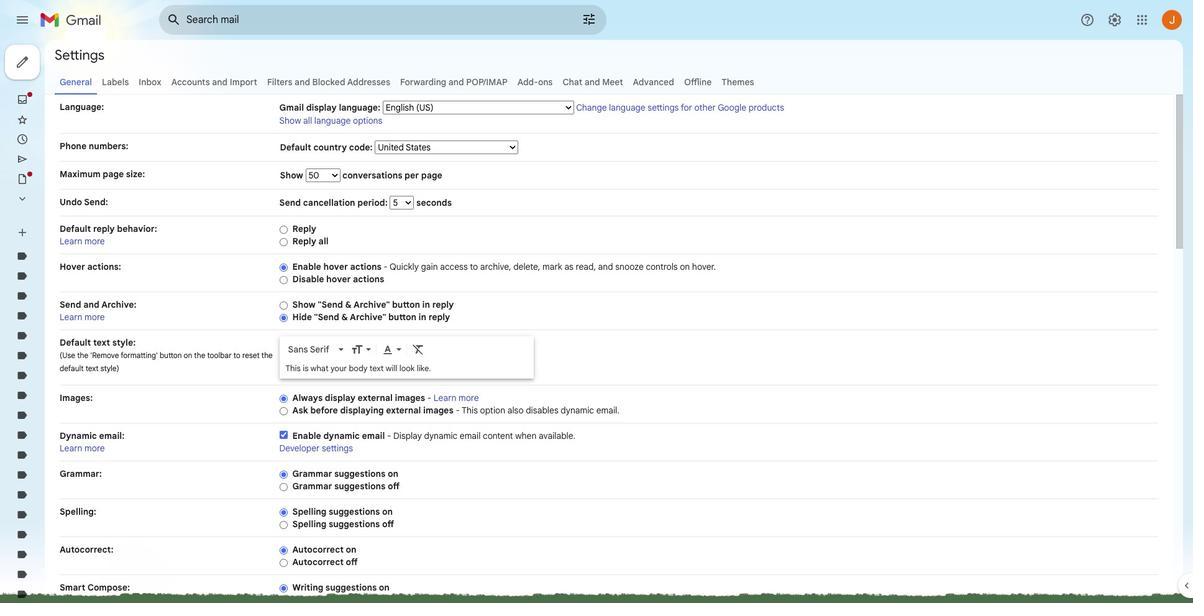 Task type: locate. For each thing, give the bounding box(es) containing it.
Always display external images radio
[[280, 394, 288, 403]]

Spelling suggestions on radio
[[280, 508, 288, 517]]

actions up disable hover actions
[[350, 261, 382, 272]]

1 vertical spatial display
[[325, 392, 356, 404]]

Autocorrect on radio
[[280, 546, 288, 555]]

the right reset
[[262, 351, 273, 360]]

all down gmail
[[304, 115, 312, 126]]

1 vertical spatial default
[[60, 223, 91, 234]]

send down hover
[[60, 299, 81, 310]]

general link
[[60, 76, 92, 88]]

2 email from the left
[[460, 430, 481, 441]]

support image
[[1081, 12, 1096, 27]]

reply right reply all radio
[[293, 236, 317, 247]]

this is what your body text will look like.
[[286, 363, 431, 374]]

default text style: (use the 'remove formatting' button on the toolbar to reset the default text style)
[[60, 337, 273, 373]]

in down gain
[[423, 299, 430, 310]]

send
[[280, 197, 301, 208], [60, 299, 81, 310]]

to left reset
[[234, 351, 241, 360]]

button up the hide "send & archive" button in reply at left bottom
[[392, 299, 420, 310]]

1 horizontal spatial this
[[462, 405, 478, 416]]

enable hover actions - quickly gain access to archive, delete, mark as read, and snooze controls on hover.
[[293, 261, 716, 272]]

quickly
[[390, 261, 419, 272]]

on
[[680, 261, 690, 272], [184, 351, 192, 360], [388, 468, 399, 479], [382, 506, 393, 517], [346, 544, 357, 555], [379, 582, 390, 593]]

2 vertical spatial button
[[160, 351, 182, 360]]

inbox link
[[139, 76, 161, 88]]

1 spelling from the top
[[293, 506, 327, 517]]

archive" down show "send & archive" button in reply
[[350, 312, 386, 323]]

undo send:
[[60, 196, 108, 208]]

smart
[[60, 582, 85, 593]]

show for show all language options
[[280, 115, 301, 126]]

settings up grammar suggestions on
[[322, 443, 353, 454]]

0 vertical spatial archive"
[[354, 299, 390, 310]]

button down show "send & archive" button in reply
[[389, 312, 417, 323]]

send for send cancellation period:
[[280, 197, 301, 208]]

0 vertical spatial default
[[280, 142, 311, 153]]

0 vertical spatial in
[[423, 299, 430, 310]]

0 horizontal spatial to
[[234, 351, 241, 360]]

1 horizontal spatial the
[[194, 351, 205, 360]]

- up ask before displaying external images - this option also disables dynamic email.
[[428, 392, 432, 404]]

this left is
[[286, 363, 301, 374]]

2 the from the left
[[194, 351, 205, 360]]

0 vertical spatial to
[[470, 261, 478, 272]]

is
[[303, 363, 309, 374]]

1 vertical spatial hover
[[327, 274, 351, 285]]

1 vertical spatial settings
[[322, 443, 353, 454]]

Search mail text field
[[187, 14, 547, 26]]

2 spelling from the top
[[293, 519, 327, 530]]

actions
[[350, 261, 382, 272], [353, 274, 385, 285]]

0 vertical spatial actions
[[350, 261, 382, 272]]

what
[[311, 363, 329, 374]]

1 vertical spatial in
[[419, 312, 427, 323]]

2 autocorrect from the top
[[293, 557, 344, 568]]

external down the always display external images - learn more
[[386, 405, 421, 416]]

0 horizontal spatial this
[[286, 363, 301, 374]]

language down meet
[[609, 102, 646, 113]]

spelling right spelling suggestions on radio
[[293, 506, 327, 517]]

show down gmail
[[280, 115, 301, 126]]

0 vertical spatial all
[[304, 115, 312, 126]]

2 vertical spatial show
[[293, 299, 316, 310]]

1 horizontal spatial all
[[319, 236, 329, 247]]

& up the hide "send & archive" button in reply at left bottom
[[345, 299, 352, 310]]

hover right disable
[[327, 274, 351, 285]]

option
[[480, 405, 506, 416]]

display
[[306, 102, 337, 113], [325, 392, 356, 404]]

show up hide
[[293, 299, 316, 310]]

filters
[[267, 76, 293, 88]]

the left toolbar
[[194, 351, 205, 360]]

per
[[405, 170, 419, 181]]

display
[[394, 430, 422, 441]]

1 vertical spatial off
[[382, 519, 394, 530]]

off down grammar suggestions on
[[388, 481, 400, 492]]

hover
[[60, 261, 85, 272]]

off down spelling suggestions on
[[382, 519, 394, 530]]

and right filters
[[295, 76, 310, 88]]

grammar
[[293, 468, 332, 479], [293, 481, 332, 492]]

add-ons
[[518, 76, 553, 88]]

default for default reply behavior: learn more
[[60, 223, 91, 234]]

off up 'writing suggestions on' on the left
[[346, 557, 358, 568]]

default inside default text style: (use the 'remove formatting' button on the toolbar to reset the default text style)
[[60, 337, 91, 348]]

the right (use
[[77, 351, 88, 360]]

look
[[400, 363, 415, 374]]

text left 'will'
[[370, 363, 384, 374]]

learn down dynamic
[[60, 443, 82, 454]]

& down show "send & archive" button in reply
[[342, 312, 348, 323]]

grammar down developer settings link
[[293, 468, 332, 479]]

spelling right spelling suggestions off 'radio'
[[293, 519, 327, 530]]

0 horizontal spatial all
[[304, 115, 312, 126]]

language down gmail display language:
[[315, 115, 351, 126]]

more inside default reply behavior: learn more
[[85, 236, 105, 247]]

reply
[[93, 223, 115, 234], [433, 299, 454, 310], [429, 312, 450, 323]]

and for archive:
[[83, 299, 99, 310]]

import
[[230, 76, 257, 88]]

show for show
[[280, 170, 306, 181]]

language
[[609, 102, 646, 113], [315, 115, 351, 126]]

0 vertical spatial reply
[[293, 223, 317, 234]]

dynamic down ask before displaying external images - this option also disables dynamic email.
[[424, 430, 458, 441]]

1 vertical spatial archive"
[[350, 312, 386, 323]]

this
[[286, 363, 301, 374], [462, 405, 478, 416]]

0 vertical spatial reply
[[93, 223, 115, 234]]

grammar suggestions off
[[293, 481, 400, 492]]

learn up hover
[[60, 236, 82, 247]]

all for reply
[[319, 236, 329, 247]]

all down cancellation
[[319, 236, 329, 247]]

send up reply radio
[[280, 197, 301, 208]]

reply inside default reply behavior: learn more
[[93, 223, 115, 234]]

0 horizontal spatial send
[[60, 299, 81, 310]]

0 vertical spatial "send
[[318, 299, 343, 310]]

default down undo
[[60, 223, 91, 234]]

1 vertical spatial button
[[389, 312, 417, 323]]

learn up ask before displaying external images - this option also disables dynamic email.
[[434, 392, 457, 404]]

more down dynamic
[[85, 443, 105, 454]]

images up enable dynamic email - display dynamic email content when available. developer settings
[[424, 405, 454, 416]]

1 vertical spatial to
[[234, 351, 241, 360]]

0 vertical spatial display
[[306, 102, 337, 113]]

1 vertical spatial autocorrect
[[293, 557, 344, 568]]

learn more link down archive:
[[60, 312, 105, 323]]

learn more link up the hover actions:
[[60, 236, 105, 247]]

None checkbox
[[280, 431, 288, 439]]

sans serif option
[[286, 343, 336, 356]]

images
[[395, 392, 425, 404], [424, 405, 454, 416]]

0 horizontal spatial email
[[362, 430, 385, 441]]

sans serif
[[288, 344, 330, 355]]

enable up developer
[[293, 430, 321, 441]]

1 grammar from the top
[[293, 468, 332, 479]]

0 vertical spatial enable
[[293, 261, 321, 272]]

1 horizontal spatial page
[[421, 170, 443, 181]]

autocorrect for autocorrect on
[[293, 544, 344, 555]]

themes link
[[722, 76, 755, 88]]

off for grammar suggestions off
[[388, 481, 400, 492]]

0 vertical spatial send
[[280, 197, 301, 208]]

grammar:
[[60, 468, 102, 479]]

and inside send and archive: learn more
[[83, 299, 99, 310]]

autocorrect on
[[293, 544, 357, 555]]

and for pop/imap
[[449, 76, 464, 88]]

navigation
[[0, 40, 149, 603]]

email down displaying
[[362, 430, 385, 441]]

reply up "reply all"
[[293, 223, 317, 234]]

"send for show
[[318, 299, 343, 310]]

pop/imap
[[467, 76, 508, 88]]

2 reply from the top
[[293, 236, 317, 247]]

your
[[331, 363, 347, 374]]

1 vertical spatial reply
[[433, 299, 454, 310]]

off for spelling suggestions off
[[382, 519, 394, 530]]

page right the per
[[421, 170, 443, 181]]

1 horizontal spatial email
[[460, 430, 481, 441]]

0 horizontal spatial settings
[[322, 443, 353, 454]]

hide "send & archive" button in reply
[[293, 312, 450, 323]]

& for hide
[[342, 312, 348, 323]]

more
[[85, 236, 105, 247], [85, 312, 105, 323], [459, 392, 479, 404], [85, 443, 105, 454]]

2 enable from the top
[[293, 430, 321, 441]]

0 vertical spatial spelling
[[293, 506, 327, 517]]

archive" for show
[[354, 299, 390, 310]]

default up (use
[[60, 337, 91, 348]]

external up displaying
[[358, 392, 393, 404]]

dynamic
[[561, 405, 595, 416], [324, 430, 360, 441], [424, 430, 458, 441]]

country
[[314, 142, 347, 153]]

1 vertical spatial images
[[424, 405, 454, 416]]

- inside enable dynamic email - display dynamic email content when available. developer settings
[[387, 430, 391, 441]]

period:
[[358, 197, 388, 208]]

learn up (use
[[60, 312, 82, 323]]

enable inside enable dynamic email - display dynamic email content when available. developer settings
[[293, 430, 321, 441]]

1 autocorrect from the top
[[293, 544, 344, 555]]

email left content
[[460, 430, 481, 441]]

spelling suggestions off
[[293, 519, 394, 530]]

learn more link up ask before displaying external images - this option also disables dynamic email.
[[434, 392, 479, 404]]

enable for enable dynamic email
[[293, 430, 321, 441]]

labels link
[[102, 76, 129, 88]]

&
[[345, 299, 352, 310], [342, 312, 348, 323]]

reply down access
[[433, 299, 454, 310]]

suggestions down grammar suggestions on
[[335, 481, 386, 492]]

page left size:
[[103, 169, 124, 180]]

available.
[[539, 430, 576, 441]]

learn more link down dynamic
[[60, 443, 105, 454]]

0 vertical spatial &
[[345, 299, 352, 310]]

enable
[[293, 261, 321, 272], [293, 430, 321, 441]]

and left pop/imap
[[449, 76, 464, 88]]

show
[[280, 115, 301, 126], [280, 170, 306, 181], [293, 299, 316, 310]]

default inside default reply behavior: learn more
[[60, 223, 91, 234]]

images down look
[[395, 392, 425, 404]]

options
[[353, 115, 383, 126]]

archive"
[[354, 299, 390, 310], [350, 312, 386, 323]]

send inside send and archive: learn more
[[60, 299, 81, 310]]

0 vertical spatial grammar
[[293, 468, 332, 479]]

chat and meet
[[563, 76, 623, 88]]

and left 'import'
[[212, 76, 228, 88]]

inbox
[[139, 76, 161, 88]]

2 vertical spatial default
[[60, 337, 91, 348]]

Spelling suggestions off radio
[[280, 520, 288, 530]]

0 vertical spatial off
[[388, 481, 400, 492]]

settings inside enable dynamic email - display dynamic email content when available. developer settings
[[322, 443, 353, 454]]

and for import
[[212, 76, 228, 88]]

remove formatting ‪(⌘\)‬ image
[[412, 343, 424, 356]]

None search field
[[159, 5, 607, 35]]

1 vertical spatial send
[[60, 299, 81, 310]]

more inside send and archive: learn more
[[85, 312, 105, 323]]

suggestions up spelling suggestions off
[[329, 506, 380, 517]]

and right chat
[[585, 76, 600, 88]]

add-
[[518, 76, 538, 88]]

dynamic up developer settings link
[[324, 430, 360, 441]]

show down "default country code:"
[[280, 170, 306, 181]]

grammar right grammar suggestions off radio at the left bottom of page
[[293, 481, 332, 492]]

writing
[[293, 582, 323, 593]]

dynamic left email.
[[561, 405, 595, 416]]

"send right hide
[[314, 312, 340, 323]]

0 vertical spatial hover
[[324, 261, 348, 272]]

send and archive: learn more
[[60, 299, 137, 323]]

0 horizontal spatial dynamic
[[324, 430, 360, 441]]

google
[[718, 102, 747, 113]]

1 vertical spatial grammar
[[293, 481, 332, 492]]

suggestions for spelling suggestions on
[[329, 506, 380, 517]]

autocorrect:
[[60, 544, 114, 555]]

reply down send:
[[93, 223, 115, 234]]

as
[[565, 261, 574, 272]]

reply
[[293, 223, 317, 234], [293, 236, 317, 247]]

reply up formatting options toolbar
[[429, 312, 450, 323]]

default
[[280, 142, 311, 153], [60, 223, 91, 234], [60, 337, 91, 348]]

Autocorrect off radio
[[280, 558, 288, 568]]

in
[[423, 299, 430, 310], [419, 312, 427, 323]]

1 vertical spatial spelling
[[293, 519, 327, 530]]

chat
[[563, 76, 583, 88]]

display up "show all language options" link
[[306, 102, 337, 113]]

default left country
[[280, 142, 311, 153]]

learn more link
[[60, 236, 105, 247], [60, 312, 105, 323], [434, 392, 479, 404], [60, 443, 105, 454]]

to right access
[[470, 261, 478, 272]]

0 vertical spatial show
[[280, 115, 301, 126]]

1 vertical spatial all
[[319, 236, 329, 247]]

actions for enable
[[350, 261, 382, 272]]

text
[[93, 337, 110, 348], [370, 363, 384, 374], [86, 364, 99, 373]]

Grammar suggestions on radio
[[280, 470, 288, 479]]

settings left for
[[648, 102, 679, 113]]

actions up show "send & archive" button in reply
[[353, 274, 385, 285]]

0 vertical spatial settings
[[648, 102, 679, 113]]

smart compose:
[[60, 582, 130, 593]]

products
[[749, 102, 785, 113]]

body
[[349, 363, 368, 374]]

2 vertical spatial reply
[[429, 312, 450, 323]]

the
[[77, 351, 88, 360], [194, 351, 205, 360], [262, 351, 273, 360]]

settings image
[[1108, 12, 1123, 27]]

suggestions down spelling suggestions on
[[329, 519, 380, 530]]

1 vertical spatial enable
[[293, 430, 321, 441]]

1 horizontal spatial send
[[280, 197, 301, 208]]

autocorrect up autocorrect off
[[293, 544, 344, 555]]

1 vertical spatial "send
[[314, 312, 340, 323]]

"send down disable hover actions
[[318, 299, 343, 310]]

1 vertical spatial this
[[462, 405, 478, 416]]

more up the hover actions:
[[85, 236, 105, 247]]

1 reply from the top
[[293, 223, 317, 234]]

1 vertical spatial &
[[342, 312, 348, 323]]

display up 'before'
[[325, 392, 356, 404]]

button right formatting'
[[160, 351, 182, 360]]

reply for reply
[[293, 223, 317, 234]]

2 grammar from the top
[[293, 481, 332, 492]]

suggestions for spelling suggestions off
[[329, 519, 380, 530]]

suggestions up "grammar suggestions off"
[[335, 468, 386, 479]]

this left option
[[462, 405, 478, 416]]

undo
[[60, 196, 82, 208]]

spelling suggestions on
[[293, 506, 393, 517]]

Reply radio
[[280, 225, 288, 234]]

autocorrect off
[[293, 557, 358, 568]]

advanced link
[[633, 76, 675, 88]]

- left the display
[[387, 430, 391, 441]]

0 horizontal spatial the
[[77, 351, 88, 360]]

0 vertical spatial autocorrect
[[293, 544, 344, 555]]

1 vertical spatial language
[[315, 115, 351, 126]]

2 horizontal spatial the
[[262, 351, 273, 360]]

1 horizontal spatial settings
[[648, 102, 679, 113]]

1 vertical spatial reply
[[293, 236, 317, 247]]

in up remove formatting ‪(⌘\)‬ image
[[419, 312, 427, 323]]

more down archive:
[[85, 312, 105, 323]]

0 vertical spatial language
[[609, 102, 646, 113]]

autocorrect down autocorrect on
[[293, 557, 344, 568]]

1 vertical spatial actions
[[353, 274, 385, 285]]

1 enable from the top
[[293, 261, 321, 272]]

serif
[[310, 344, 330, 355]]

suggestions for writing suggestions on
[[326, 582, 377, 593]]

reply for reply all
[[293, 236, 317, 247]]

suggestions down autocorrect off
[[326, 582, 377, 593]]

hover up disable hover actions
[[324, 261, 348, 272]]

0 vertical spatial button
[[392, 299, 420, 310]]

"send
[[318, 299, 343, 310], [314, 312, 340, 323]]

hover for disable
[[327, 274, 351, 285]]

and left archive:
[[83, 299, 99, 310]]

enable up disable
[[293, 261, 321, 272]]

suggestions
[[335, 468, 386, 479], [335, 481, 386, 492], [329, 506, 380, 517], [329, 519, 380, 530], [326, 582, 377, 593]]

archive" up the hide "send & archive" button in reply at left bottom
[[354, 299, 390, 310]]

1 vertical spatial show
[[280, 170, 306, 181]]

reply all
[[293, 236, 329, 247]]



Task type: vqa. For each thing, say whether or not it's contained in the screenshot.
Underline ‪(⌘U)‬ icon
no



Task type: describe. For each thing, give the bounding box(es) containing it.
button for show "send & archive" button in reply
[[392, 299, 420, 310]]

- left option
[[456, 405, 460, 416]]

other
[[695, 102, 716, 113]]

more inside dynamic email: learn more
[[85, 443, 105, 454]]

learn more link for reply
[[60, 236, 105, 247]]

Disable hover actions radio
[[280, 275, 288, 285]]

snooze
[[616, 261, 644, 272]]

button inside default text style: (use the 'remove formatting' button on the toolbar to reset the default text style)
[[160, 351, 182, 360]]

meet
[[603, 76, 623, 88]]

0 vertical spatial images
[[395, 392, 425, 404]]

all for show
[[304, 115, 312, 126]]

default
[[60, 364, 84, 373]]

default for default text style: (use the 'remove formatting' button on the toolbar to reset the default text style)
[[60, 337, 91, 348]]

0 horizontal spatial language
[[315, 115, 351, 126]]

display for always
[[325, 392, 356, 404]]

- left the quickly at the top left of page
[[384, 261, 388, 272]]

like.
[[417, 363, 431, 374]]

will
[[386, 363, 398, 374]]

and right read,
[[599, 261, 614, 272]]

and for meet
[[585, 76, 600, 88]]

always
[[293, 392, 323, 404]]

gain
[[421, 261, 438, 272]]

conversations per page
[[340, 170, 443, 181]]

behavior:
[[117, 223, 157, 234]]

Reply all radio
[[280, 237, 288, 247]]

send cancellation period:
[[280, 197, 390, 208]]

offline link
[[685, 76, 712, 88]]

Enable hover actions radio
[[280, 263, 288, 272]]

seconds
[[414, 197, 452, 208]]

ask before displaying external images - this option also disables dynamic email.
[[293, 405, 620, 416]]

show all language options link
[[280, 115, 383, 126]]

on inside default text style: (use the 'remove formatting' button on the toolbar to reset the default text style)
[[184, 351, 192, 360]]

forwarding and pop/imap
[[401, 76, 508, 88]]

chat and meet link
[[563, 76, 623, 88]]

Writing suggestions on radio
[[280, 584, 288, 593]]

archive:
[[101, 299, 137, 310]]

& for show
[[345, 299, 352, 310]]

filters and blocked addresses
[[267, 76, 391, 88]]

reply for show "send & archive" button in reply
[[433, 299, 454, 310]]

themes
[[722, 76, 755, 88]]

"send for hide
[[314, 312, 340, 323]]

1 vertical spatial external
[[386, 405, 421, 416]]

learn inside default reply behavior: learn more
[[60, 236, 82, 247]]

show for show "send & archive" button in reply
[[293, 299, 316, 310]]

hover for enable
[[324, 261, 348, 272]]

accounts
[[171, 76, 210, 88]]

1 horizontal spatial language
[[609, 102, 646, 113]]

style)
[[101, 364, 119, 373]]

1 email from the left
[[362, 430, 385, 441]]

grammar for grammar suggestions off
[[293, 481, 332, 492]]

for
[[681, 102, 693, 113]]

sans
[[288, 344, 308, 355]]

hover actions:
[[60, 261, 121, 272]]

2 horizontal spatial dynamic
[[561, 405, 595, 416]]

formatting options toolbar
[[283, 338, 530, 361]]

gmail
[[280, 102, 304, 113]]

reply for hide "send & archive" button in reply
[[429, 312, 450, 323]]

language:
[[339, 102, 381, 113]]

grammar for grammar suggestions on
[[293, 468, 332, 479]]

displaying
[[340, 405, 384, 416]]

Show "Send & Archive" button in reply radio
[[280, 301, 288, 310]]

1 horizontal spatial dynamic
[[424, 430, 458, 441]]

content
[[483, 430, 513, 441]]

numbers:
[[89, 141, 129, 152]]

toolbar
[[207, 351, 232, 360]]

spelling:
[[60, 506, 96, 517]]

phone numbers:
[[60, 141, 129, 152]]

blocked
[[313, 76, 346, 88]]

compose:
[[87, 582, 130, 593]]

delete,
[[514, 261, 541, 272]]

0 vertical spatial this
[[286, 363, 301, 374]]

default country code:
[[280, 142, 375, 153]]

general
[[60, 76, 92, 88]]

ons
[[538, 76, 553, 88]]

add-ons link
[[518, 76, 553, 88]]

language:
[[60, 101, 104, 113]]

and for blocked
[[295, 76, 310, 88]]

actions for disable
[[353, 274, 385, 285]]

addresses
[[347, 76, 391, 88]]

0 vertical spatial external
[[358, 392, 393, 404]]

enable for enable hover actions
[[293, 261, 321, 272]]

learn inside dynamic email: learn more
[[60, 443, 82, 454]]

email:
[[99, 430, 125, 441]]

more up ask before displaying external images - this option also disables dynamic email.
[[459, 392, 479, 404]]

enable dynamic email - display dynamic email content when available. developer settings
[[280, 430, 576, 454]]

suggestions for grammar suggestions off
[[335, 481, 386, 492]]

disables
[[526, 405, 559, 416]]

text up 'remove
[[93, 337, 110, 348]]

3 the from the left
[[262, 351, 273, 360]]

send for send and archive: learn more
[[60, 299, 81, 310]]

Grammar suggestions off radio
[[280, 482, 288, 492]]

accounts and import
[[171, 76, 257, 88]]

actions:
[[87, 261, 121, 272]]

1 horizontal spatial to
[[470, 261, 478, 272]]

archive" for hide
[[350, 312, 386, 323]]

main menu image
[[15, 12, 30, 27]]

advanced search options image
[[577, 7, 602, 32]]

hide
[[293, 312, 312, 323]]

in for hide "send & archive" button in reply
[[419, 312, 427, 323]]

maximum page size:
[[60, 169, 145, 180]]

ask
[[293, 405, 308, 416]]

change language settings for other google products link
[[577, 102, 785, 113]]

show all language options
[[280, 115, 383, 126]]

style:
[[112, 337, 136, 348]]

controls
[[646, 261, 678, 272]]

default for default country code:
[[280, 142, 311, 153]]

images:
[[60, 392, 93, 404]]

phone
[[60, 141, 87, 152]]

reset
[[242, 351, 260, 360]]

text left style)
[[86, 364, 99, 373]]

formatting'
[[121, 351, 158, 360]]

button for hide "send & archive" button in reply
[[389, 312, 417, 323]]

suggestions for grammar suggestions on
[[335, 468, 386, 479]]

before
[[311, 405, 338, 416]]

learn more link for and
[[60, 312, 105, 323]]

settings
[[55, 46, 105, 63]]

to inside default text style: (use the 'remove formatting' button on the toolbar to reset the default text style)
[[234, 351, 241, 360]]

email.
[[597, 405, 620, 416]]

developer settings link
[[280, 443, 353, 454]]

show "send & archive" button in reply
[[293, 299, 454, 310]]

0 horizontal spatial page
[[103, 169, 124, 180]]

learn inside send and archive: learn more
[[60, 312, 82, 323]]

labels
[[102, 76, 129, 88]]

1 the from the left
[[77, 351, 88, 360]]

2 vertical spatial off
[[346, 557, 358, 568]]

archive,
[[481, 261, 512, 272]]

also
[[508, 405, 524, 416]]

gmail image
[[40, 7, 108, 32]]

display for gmail
[[306, 102, 337, 113]]

dynamic email: learn more
[[60, 430, 125, 454]]

Hide "Send & Archive" button in reply radio
[[280, 313, 288, 323]]

spelling for spelling suggestions off
[[293, 519, 327, 530]]

in for show "send & archive" button in reply
[[423, 299, 430, 310]]

autocorrect for autocorrect off
[[293, 557, 344, 568]]

spelling for spelling suggestions on
[[293, 506, 327, 517]]

size:
[[126, 169, 145, 180]]

filters and blocked addresses link
[[267, 76, 391, 88]]

developer
[[280, 443, 320, 454]]

default reply behavior: learn more
[[60, 223, 157, 247]]

accounts and import link
[[171, 76, 257, 88]]

when
[[516, 430, 537, 441]]

change language settings for other google products
[[577, 102, 785, 113]]

search mail image
[[163, 9, 185, 31]]

gmail display language:
[[280, 102, 381, 113]]

offline
[[685, 76, 712, 88]]

learn more link for email:
[[60, 443, 105, 454]]

cancellation
[[303, 197, 356, 208]]

Ask before displaying external images radio
[[280, 407, 288, 416]]



